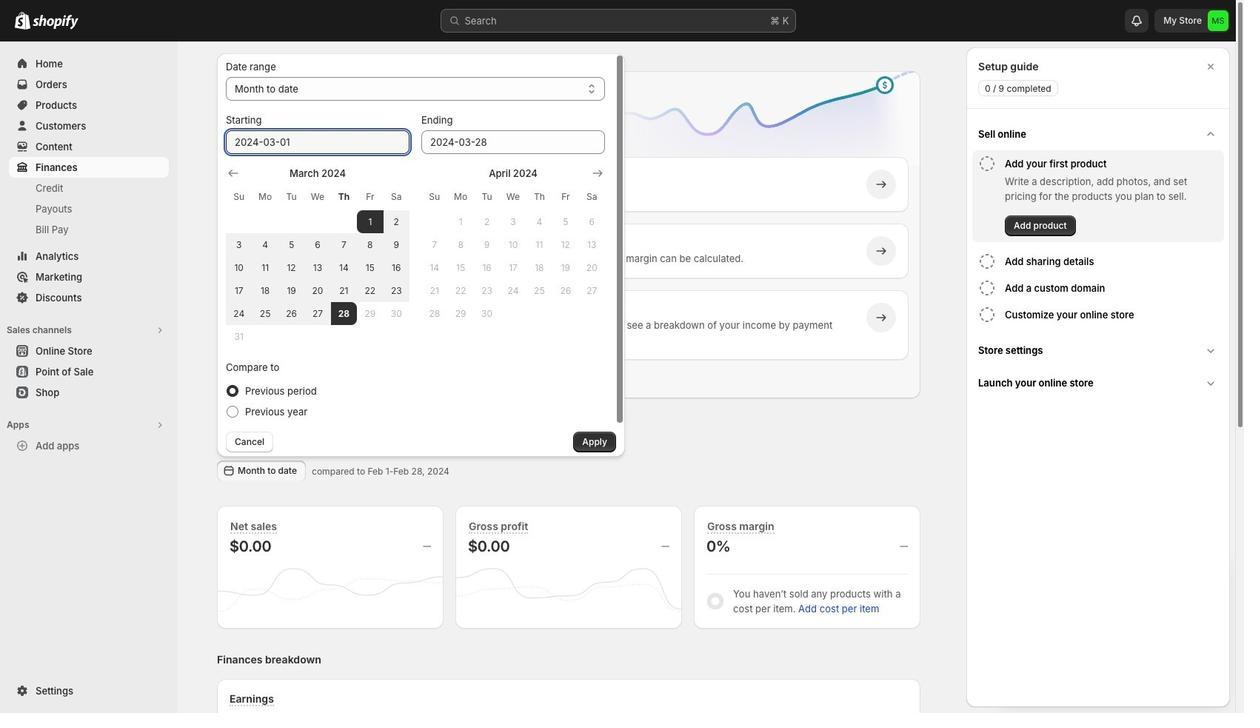 Task type: vqa. For each thing, say whether or not it's contained in the screenshot.
second Wednesday element
yes



Task type: describe. For each thing, give the bounding box(es) containing it.
select a plan image
[[249, 177, 264, 192]]

add your first product image
[[249, 244, 264, 259]]

shopify image
[[15, 12, 30, 30]]

1 grid from the left
[[226, 166, 410, 348]]

1 wednesday element from the left
[[305, 184, 331, 210]]

sunday element for monday element associated with first wednesday element from right
[[422, 184, 448, 210]]

thursday element for first wednesday element from right
[[527, 184, 553, 210]]

mark add a custom domain as done image
[[979, 279, 996, 297]]

tuesday element for monday element associated with first wednesday element from right
[[474, 184, 500, 210]]

my store image
[[1208, 10, 1229, 31]]

thursday element for 2nd wednesday element from the right
[[331, 184, 357, 210]]

2 wednesday element from the left
[[500, 184, 527, 210]]

sunday element for monday element corresponding to 2nd wednesday element from the right
[[226, 184, 252, 210]]

monday element for 2nd wednesday element from the right
[[252, 184, 278, 210]]

tuesday element for monday element corresponding to 2nd wednesday element from the right
[[278, 184, 305, 210]]

friday element for thursday element for 2nd wednesday element from the right
[[357, 184, 383, 210]]



Task type: locate. For each thing, give the bounding box(es) containing it.
mark add sharing details as done image
[[979, 253, 996, 270]]

2 tuesday element from the left
[[474, 184, 500, 210]]

0 horizontal spatial grid
[[226, 166, 410, 348]]

1 sunday element from the left
[[226, 184, 252, 210]]

2 thursday element from the left
[[527, 184, 553, 210]]

set up shopify payments image
[[249, 310, 264, 325]]

1 horizontal spatial sunday element
[[422, 184, 448, 210]]

1 horizontal spatial tuesday element
[[474, 184, 500, 210]]

dialog
[[967, 47, 1231, 708]]

1 horizontal spatial grid
[[422, 166, 605, 325]]

1 horizontal spatial saturday element
[[579, 184, 605, 210]]

0 horizontal spatial saturday element
[[383, 184, 410, 210]]

0 horizontal spatial thursday element
[[331, 184, 357, 210]]

sunday element
[[226, 184, 252, 210], [422, 184, 448, 210]]

1 horizontal spatial monday element
[[448, 184, 474, 210]]

mark add your first product as done image
[[979, 155, 996, 173]]

0 horizontal spatial tuesday element
[[278, 184, 305, 210]]

1 friday element from the left
[[357, 184, 383, 210]]

1 horizontal spatial friday element
[[553, 184, 579, 210]]

saturday element
[[383, 184, 410, 210], [579, 184, 605, 210]]

2 monday element from the left
[[448, 184, 474, 210]]

mark customize your online store as done image
[[979, 306, 996, 324]]

wednesday element
[[305, 184, 331, 210], [500, 184, 527, 210]]

1 tuesday element from the left
[[278, 184, 305, 210]]

thursday element
[[331, 184, 357, 210], [527, 184, 553, 210]]

2 grid from the left
[[422, 166, 605, 325]]

monday element for first wednesday element from right
[[448, 184, 474, 210]]

shopify image
[[33, 15, 79, 30]]

monday element
[[252, 184, 278, 210], [448, 184, 474, 210]]

grid
[[226, 166, 410, 348], [422, 166, 605, 325]]

line chart image
[[585, 68, 924, 190]]

1 horizontal spatial wednesday element
[[500, 184, 527, 210]]

saturday element for thursday element for first wednesday element from right "friday" element
[[579, 184, 605, 210]]

1 thursday element from the left
[[331, 184, 357, 210]]

friday element
[[357, 184, 383, 210], [553, 184, 579, 210]]

2 saturday element from the left
[[579, 184, 605, 210]]

tuesday element
[[278, 184, 305, 210], [474, 184, 500, 210]]

0 horizontal spatial wednesday element
[[305, 184, 331, 210]]

0 horizontal spatial sunday element
[[226, 184, 252, 210]]

0 horizontal spatial friday element
[[357, 184, 383, 210]]

friday element for thursday element for first wednesday element from right
[[553, 184, 579, 210]]

2 sunday element from the left
[[422, 184, 448, 210]]

saturday element for "friday" element for thursday element for 2nd wednesday element from the right
[[383, 184, 410, 210]]

1 monday element from the left
[[252, 184, 278, 210]]

2 friday element from the left
[[553, 184, 579, 210]]

0 horizontal spatial monday element
[[252, 184, 278, 210]]

1 horizontal spatial thursday element
[[527, 184, 553, 210]]

1 saturday element from the left
[[383, 184, 410, 210]]

None text field
[[226, 130, 410, 154], [422, 130, 605, 154], [226, 130, 410, 154], [422, 130, 605, 154]]



